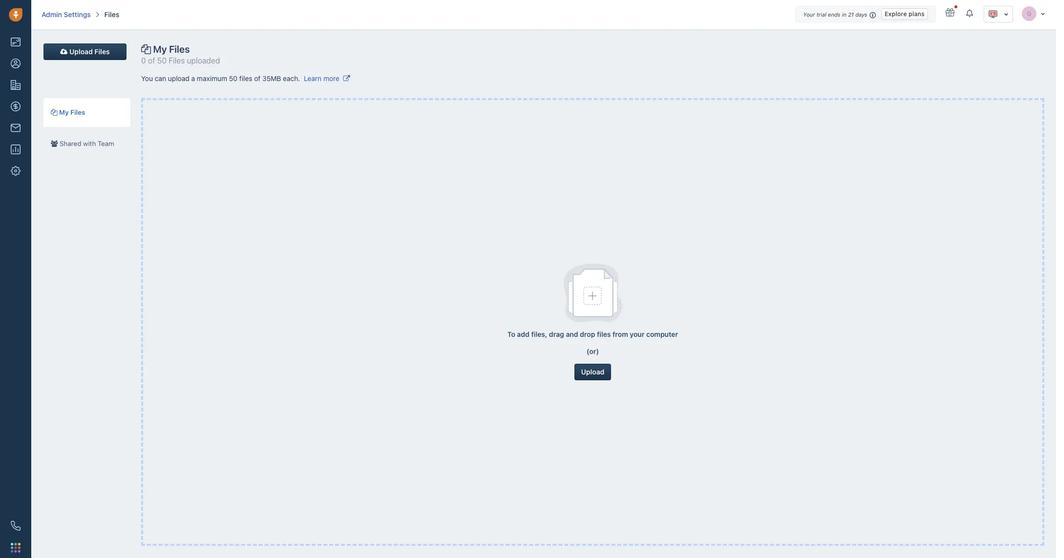 Task type: vqa. For each thing, say whether or not it's contained in the screenshot.
the right My Files
yes



Task type: locate. For each thing, give the bounding box(es) containing it.
1 vertical spatial upload
[[581, 368, 605, 376]]

ic_arrow_down image
[[1041, 11, 1046, 16], [1005, 11, 1009, 18]]

1 vertical spatial my files
[[59, 108, 85, 116]]

phone image
[[11, 522, 21, 531]]

files up 0 of 50 files uploaded
[[169, 44, 190, 55]]

50 up can in the left top of the page
[[157, 56, 167, 65]]

0 vertical spatial files
[[239, 74, 252, 83]]

0
[[141, 56, 146, 65]]

a
[[191, 74, 195, 83]]

files right drop
[[597, 330, 611, 339]]

plans
[[909, 10, 925, 18]]

each.
[[283, 74, 300, 83]]

of right 0
[[148, 56, 155, 65]]

1 horizontal spatial 50
[[229, 74, 238, 83]]

1 horizontal spatial files o image
[[141, 44, 151, 54]]

tab list containing my files
[[34, 98, 131, 161]]

my up 0 of 50 files uploaded
[[153, 44, 167, 55]]

files left 35mb at top left
[[239, 74, 252, 83]]

0 horizontal spatial ic_arrow_down image
[[1005, 11, 1009, 18]]

files o image up 0
[[141, 44, 151, 54]]

50 right maximum on the left top of the page
[[229, 74, 238, 83]]

files right settings
[[104, 10, 119, 19]]

upload inside button
[[581, 368, 605, 376]]

and
[[566, 330, 579, 339]]

0 horizontal spatial 50
[[157, 56, 167, 65]]

0 horizontal spatial my
[[59, 108, 69, 116]]

uploaded
[[187, 56, 220, 65]]

1 vertical spatial my
[[59, 108, 69, 116]]

from
[[613, 330, 629, 339]]

0 horizontal spatial upload
[[69, 47, 93, 56]]

shared with team link
[[44, 130, 131, 159]]

1 vertical spatial 50
[[229, 74, 238, 83]]

of
[[148, 56, 155, 65], [254, 74, 261, 83]]

upload files button
[[44, 44, 127, 60]]

my files
[[153, 44, 190, 55], [59, 108, 85, 116]]

1 vertical spatial files
[[597, 330, 611, 339]]

upload right the cloud upload icon
[[69, 47, 93, 56]]

0 horizontal spatial files o image
[[51, 109, 57, 116]]

0 horizontal spatial my files
[[59, 108, 85, 116]]

with
[[83, 140, 96, 148]]

image to indicate that zero results were found image
[[564, 264, 623, 323]]

0 horizontal spatial files
[[239, 74, 252, 83]]

files o image up the users "icon"
[[51, 109, 57, 116]]

more
[[324, 74, 340, 83]]

0 vertical spatial files o image
[[141, 44, 151, 54]]

0 vertical spatial my files
[[153, 44, 190, 55]]

admin settings link
[[42, 10, 91, 20]]

files o image
[[141, 44, 151, 54], [51, 109, 57, 116]]

0 vertical spatial my
[[153, 44, 167, 55]]

ends
[[829, 11, 841, 18]]

your
[[804, 11, 816, 18]]

upload
[[69, 47, 93, 56], [581, 368, 605, 376]]

drop
[[580, 330, 596, 339]]

upload for upload
[[581, 368, 605, 376]]

maximum
[[197, 74, 227, 83]]

upload button
[[575, 364, 612, 381]]

files right the cloud upload icon
[[95, 47, 110, 56]]

add
[[517, 330, 530, 339]]

my files for files o 'icon' inside my files link
[[59, 108, 85, 116]]

upload inside button
[[69, 47, 93, 56]]

1 horizontal spatial of
[[254, 74, 261, 83]]

21
[[849, 11, 854, 18]]

cloud upload image
[[60, 48, 68, 55]]

files o image inside my files link
[[51, 109, 57, 116]]

tab list
[[34, 98, 131, 161]]

my
[[153, 44, 167, 55], [59, 108, 69, 116]]

my up shared
[[59, 108, 69, 116]]

upload files
[[69, 47, 110, 56]]

files
[[104, 10, 119, 19], [169, 44, 190, 55], [95, 47, 110, 56], [169, 56, 185, 65], [70, 108, 85, 116]]

1 horizontal spatial my
[[153, 44, 167, 55]]

1 horizontal spatial ic_arrow_down image
[[1041, 11, 1046, 16]]

of left 35mb at top left
[[254, 74, 261, 83]]

my files up shared
[[59, 108, 85, 116]]

trial
[[817, 11, 827, 18]]

admin
[[42, 10, 62, 19]]

ic_info_icon image
[[870, 11, 877, 19]]

1 horizontal spatial files
[[597, 330, 611, 339]]

files
[[239, 74, 252, 83], [597, 330, 611, 339]]

my files link
[[44, 98, 131, 127]]

upload down (or)
[[581, 368, 605, 376]]

0 horizontal spatial of
[[148, 56, 155, 65]]

50
[[157, 56, 167, 65], [229, 74, 238, 83]]

explore plans
[[885, 10, 925, 18]]

files,
[[532, 330, 548, 339]]

1 horizontal spatial my files
[[153, 44, 190, 55]]

0 vertical spatial 50
[[157, 56, 167, 65]]

files up shared
[[70, 108, 85, 116]]

files inside button
[[95, 47, 110, 56]]

files for from
[[597, 330, 611, 339]]

can
[[155, 74, 166, 83]]

my files up 0 of 50 files uploaded
[[153, 44, 190, 55]]

users image
[[51, 141, 58, 147]]

1 vertical spatial files o image
[[51, 109, 57, 116]]

0 vertical spatial upload
[[69, 47, 93, 56]]

upload for upload files
[[69, 47, 93, 56]]

2 ic_arrow_down image from the left
[[1005, 11, 1009, 18]]

phone element
[[6, 517, 25, 536]]

1 horizontal spatial upload
[[581, 368, 605, 376]]



Task type: describe. For each thing, give the bounding box(es) containing it.
bell regular image
[[967, 9, 975, 18]]

1 ic_arrow_down image from the left
[[1041, 11, 1046, 16]]

shared with team
[[60, 140, 114, 148]]

files up upload
[[169, 56, 185, 65]]

your
[[630, 330, 645, 339]]

to
[[508, 330, 516, 339]]

my files for the right files o 'icon'
[[153, 44, 190, 55]]

settings
[[64, 10, 91, 19]]

missing translation "unavailable" for locale "en-us" image
[[989, 9, 999, 19]]

files for of
[[239, 74, 252, 83]]

your trial ends in 21 days
[[804, 11, 868, 18]]

0 vertical spatial of
[[148, 56, 155, 65]]

you
[[141, 74, 153, 83]]

0 of 50 files uploaded
[[141, 56, 220, 65]]

you can upload a maximum 50 files of 35mb each.
[[141, 74, 300, 83]]

computer
[[647, 330, 679, 339]]

my for files o 'icon' inside my files link
[[59, 108, 69, 116]]

to add files, drag and drop files from your computer
[[508, 330, 679, 339]]

learn
[[304, 74, 322, 83]]

explore plans button
[[882, 8, 929, 20]]

1 vertical spatial of
[[254, 74, 261, 83]]

team
[[98, 140, 114, 148]]

upload
[[168, 74, 190, 83]]

admin settings
[[42, 10, 91, 19]]

external link image
[[343, 75, 350, 82]]

35mb
[[263, 74, 281, 83]]

in
[[843, 11, 847, 18]]

my for the right files o 'icon'
[[153, 44, 167, 55]]

(or)
[[587, 347, 599, 356]]

drag
[[549, 330, 565, 339]]

explore
[[885, 10, 908, 18]]

freshworks switcher image
[[11, 543, 21, 553]]

learn more link
[[304, 74, 350, 83]]

learn more
[[304, 74, 340, 83]]

shared
[[60, 140, 81, 148]]

days
[[856, 11, 868, 18]]



